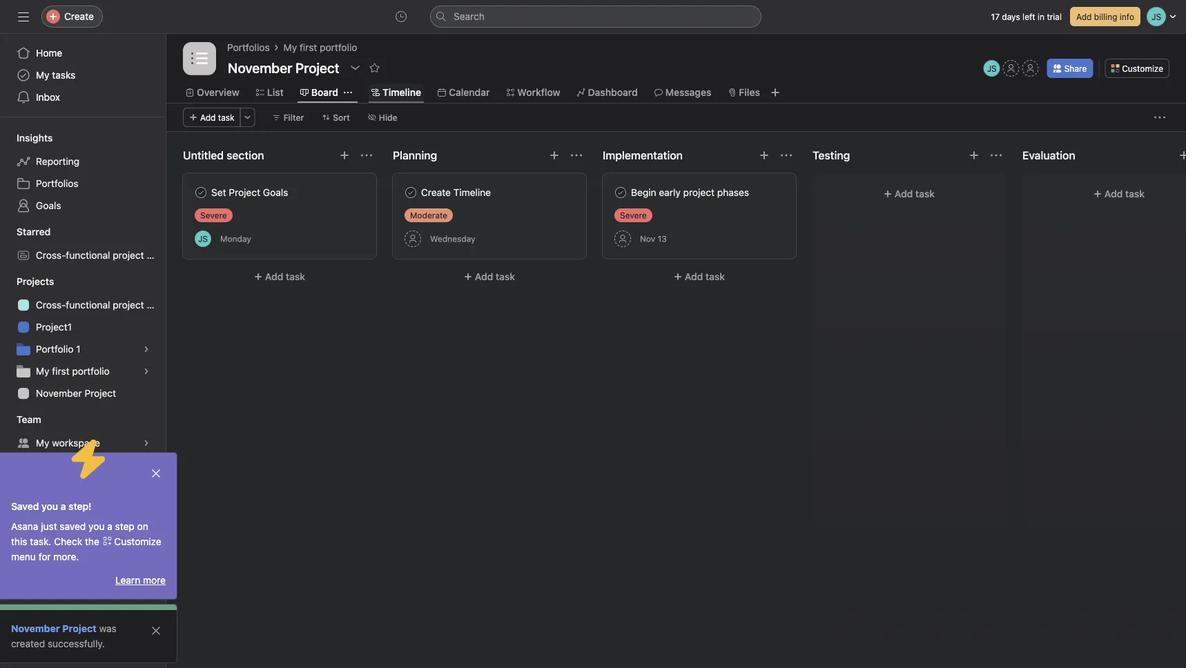 Task type: describe. For each thing, give the bounding box(es) containing it.
set project goals
[[211, 187, 288, 198]]

list
[[267, 87, 284, 98]]

completed image for implementation
[[612, 184, 629, 201]]

invite
[[39, 645, 64, 656]]

team
[[17, 414, 41, 425]]

overview link
[[186, 85, 239, 100]]

add billing info button
[[1070, 7, 1141, 26]]

portfolios inside insights element
[[36, 178, 78, 189]]

1
[[76, 343, 81, 355]]

see details, my workspace image
[[142, 439, 151, 447]]

successfully.
[[48, 638, 105, 650]]

my first portfolio inside 'link'
[[36, 366, 110, 377]]

tasks
[[52, 69, 76, 81]]

left
[[1023, 12, 1035, 21]]

evaluation
[[1023, 149, 1075, 162]]

board
[[311, 87, 338, 98]]

goals link
[[8, 195, 157, 217]]

functional for 1st cross-functional project plan link from the bottom
[[66, 299, 110, 311]]

messages link
[[654, 85, 711, 100]]

inbox link
[[8, 86, 157, 108]]

team button
[[0, 413, 41, 427]]

step!
[[68, 501, 92, 512]]

begin
[[631, 187, 656, 198]]

saved
[[60, 521, 86, 532]]

create button
[[41, 6, 103, 28]]

0 horizontal spatial portfolios link
[[8, 173, 157, 195]]

november inside projects element
[[36, 388, 82, 399]]

reporting link
[[8, 151, 157, 173]]

project1
[[36, 321, 72, 333]]

cross- inside starred element
[[36, 250, 66, 261]]

1 vertical spatial november project link
[[11, 623, 97, 635]]

plan for 1st cross-functional project plan link from the bottom
[[147, 299, 166, 311]]

overview
[[197, 87, 239, 98]]

portfolio
[[36, 343, 74, 355]]

2 vertical spatial project
[[62, 623, 97, 635]]

reporting
[[36, 156, 79, 167]]

0 horizontal spatial a
[[61, 501, 66, 512]]

this
[[11, 536, 27, 548]]

dashboard link
[[577, 85, 638, 100]]

teams element
[[0, 407, 166, 457]]

add task image for testing
[[969, 150, 980, 161]]

1 horizontal spatial portfolios
[[227, 42, 270, 53]]

0 horizontal spatial you
[[41, 501, 58, 512]]

search button
[[430, 6, 762, 28]]

hide sidebar image
[[18, 11, 29, 22]]

wednesday
[[430, 234, 475, 244]]

create for create
[[64, 11, 94, 22]]

js for bottommost js 'button'
[[198, 234, 208, 244]]

saved you a step!
[[11, 501, 92, 512]]

add billing info
[[1076, 12, 1134, 21]]

2 cross-functional project plan link from the top
[[8, 294, 166, 316]]

menu
[[11, 551, 36, 563]]

customize button
[[1105, 59, 1170, 78]]

my for 'my tasks' link
[[36, 69, 49, 81]]

was created successfully.
[[11, 623, 117, 650]]

in
[[1038, 12, 1045, 21]]

functional for cross-functional project plan link inside the starred element
[[66, 250, 110, 261]]

1 vertical spatial project
[[85, 388, 116, 399]]

0 horizontal spatial timeline
[[382, 87, 421, 98]]

customize for customize
[[1122, 64, 1163, 73]]

home
[[36, 47, 62, 59]]

nov 13
[[640, 234, 667, 244]]

insights button
[[0, 131, 53, 145]]

timeline link
[[371, 85, 421, 100]]

nov 13 button
[[640, 234, 667, 244]]

you inside the asana just saved you a step on this task. check the
[[88, 521, 105, 532]]

trial
[[1047, 12, 1062, 21]]

billing
[[1094, 12, 1117, 21]]

my up list
[[284, 42, 297, 53]]

share button
[[1047, 59, 1093, 78]]

1 horizontal spatial my first portfolio link
[[284, 40, 357, 55]]

asana just saved you a step on this task. check the
[[11, 521, 148, 548]]

step
[[115, 521, 135, 532]]

testing
[[813, 149, 850, 162]]

close toast image
[[151, 468, 162, 479]]

1 horizontal spatial timeline
[[453, 187, 491, 198]]

on
[[137, 521, 148, 532]]

sort
[[333, 113, 350, 122]]

learn more link
[[115, 575, 166, 586]]

1 horizontal spatial more actions image
[[1154, 112, 1165, 123]]

more section actions image for planning
[[571, 150, 582, 161]]

messages
[[665, 87, 711, 98]]

goals inside insights element
[[36, 200, 61, 211]]

wednesday button
[[430, 234, 475, 244]]

my first portfolio link inside projects element
[[8, 360, 157, 382]]

a inside the asana just saved you a step on this task. check the
[[107, 521, 112, 532]]

0 horizontal spatial more actions image
[[243, 113, 252, 122]]

portfolio 1
[[36, 343, 81, 355]]

more section actions image
[[781, 150, 792, 161]]

asana
[[11, 521, 38, 532]]

severe for untitled section
[[200, 211, 227, 220]]

invite button
[[13, 638, 73, 663]]

early
[[659, 187, 681, 198]]

js for top js 'button'
[[987, 64, 997, 73]]

more section actions image for untitled section
[[361, 150, 372, 161]]

sort button
[[316, 108, 356, 127]]

check
[[54, 536, 82, 548]]

0 vertical spatial november project link
[[8, 382, 157, 405]]

project for 1st cross-functional project plan link from the bottom
[[113, 299, 144, 311]]

Completed checkbox
[[612, 184, 629, 201]]

planning
[[393, 149, 437, 162]]

saved
[[11, 501, 39, 512]]

workflow link
[[506, 85, 560, 100]]

add to starred image
[[369, 62, 380, 73]]

0 vertical spatial project
[[683, 187, 715, 198]]

my tasks link
[[8, 64, 157, 86]]

starred
[[17, 226, 51, 238]]

untitled section
[[183, 149, 264, 162]]

cross-functional project plan inside projects element
[[36, 299, 166, 311]]

add task image for planning
[[549, 150, 560, 161]]

begin early project phases
[[631, 187, 749, 198]]

add task image
[[759, 150, 770, 161]]

workspace
[[52, 437, 100, 449]]

projects element
[[0, 269, 166, 407]]

portfolio 1 link
[[8, 338, 157, 360]]

home link
[[8, 42, 157, 64]]

0 vertical spatial js button
[[984, 60, 1000, 77]]

projects
[[17, 276, 54, 287]]

close image
[[151, 626, 162, 637]]



Task type: locate. For each thing, give the bounding box(es) containing it.
more.
[[53, 551, 79, 563]]

tab actions image
[[344, 88, 352, 97]]

0 horizontal spatial my first portfolio
[[36, 366, 110, 377]]

1 cross- from the top
[[36, 250, 66, 261]]

cross- down starred
[[36, 250, 66, 261]]

more section actions image for testing
[[991, 150, 1002, 161]]

1 horizontal spatial completed checkbox
[[403, 184, 419, 201]]

inbox
[[36, 91, 60, 103]]

customize inside dropdown button
[[1122, 64, 1163, 73]]

2 completed image from the left
[[612, 184, 629, 201]]

learn
[[115, 575, 140, 586]]

2 cross-functional project plan from the top
[[36, 299, 166, 311]]

nov
[[640, 234, 655, 244]]

1 vertical spatial customize
[[114, 536, 161, 548]]

cross-functional project plan link inside starred element
[[8, 244, 166, 267]]

0 vertical spatial portfolio
[[320, 42, 357, 53]]

completed image left begin
[[612, 184, 629, 201]]

1 vertical spatial first
[[52, 366, 69, 377]]

the
[[85, 536, 99, 548]]

0 vertical spatial functional
[[66, 250, 110, 261]]

0 vertical spatial portfolios
[[227, 42, 270, 53]]

1 horizontal spatial goals
[[263, 187, 288, 198]]

1 horizontal spatial you
[[88, 521, 105, 532]]

hide button
[[362, 108, 404, 127]]

1 horizontal spatial js
[[987, 64, 997, 73]]

history image
[[396, 11, 407, 22]]

starred button
[[0, 225, 51, 239]]

my down portfolio on the bottom of the page
[[36, 366, 49, 377]]

1 horizontal spatial completed image
[[612, 184, 629, 201]]

plan for cross-functional project plan link inside the starred element
[[147, 250, 166, 261]]

goals right set
[[263, 187, 288, 198]]

1 vertical spatial portfolios link
[[8, 173, 157, 195]]

0 vertical spatial my first portfolio link
[[284, 40, 357, 55]]

1 vertical spatial js button
[[195, 231, 211, 247]]

functional inside starred element
[[66, 250, 110, 261]]

cross- inside projects element
[[36, 299, 66, 311]]

customize down 'on' at the bottom left of page
[[114, 536, 161, 548]]

0 vertical spatial timeline
[[382, 87, 421, 98]]

js down 17
[[987, 64, 997, 73]]

0 vertical spatial first
[[300, 42, 317, 53]]

projects button
[[0, 275, 54, 289]]

info
[[1120, 12, 1134, 21]]

severe down set
[[200, 211, 227, 220]]

november project up teams element
[[36, 388, 116, 399]]

more section actions image
[[361, 150, 372, 161], [571, 150, 582, 161], [991, 150, 1002, 161]]

project up teams element
[[85, 388, 116, 399]]

just
[[41, 521, 57, 532]]

0 vertical spatial november project
[[36, 388, 116, 399]]

0 vertical spatial november
[[36, 388, 82, 399]]

my first portfolio up show options icon
[[284, 42, 357, 53]]

severe down begin
[[620, 211, 647, 220]]

starred element
[[0, 220, 166, 269]]

days
[[1002, 12, 1020, 21]]

completed checkbox left set
[[193, 184, 209, 201]]

1 vertical spatial november project
[[11, 623, 97, 635]]

0 horizontal spatial portfolios
[[36, 178, 78, 189]]

0 vertical spatial goals
[[263, 187, 288, 198]]

see details, my first portfolio image
[[142, 367, 151, 376]]

november project inside projects element
[[36, 388, 116, 399]]

0 vertical spatial customize
[[1122, 64, 1163, 73]]

cross-functional project plan down goals link
[[36, 250, 166, 261]]

0 vertical spatial project
[[229, 187, 260, 198]]

more section actions image down hide dropdown button
[[361, 150, 372, 161]]

1 vertical spatial timeline
[[453, 187, 491, 198]]

project right set
[[229, 187, 260, 198]]

0 horizontal spatial completed image
[[403, 184, 419, 201]]

0 horizontal spatial create
[[64, 11, 94, 22]]

1 horizontal spatial create
[[421, 187, 451, 198]]

1 horizontal spatial js button
[[984, 60, 1000, 77]]

cross-functional project plan link down goals link
[[8, 244, 166, 267]]

created
[[11, 638, 45, 650]]

customize down info
[[1122, 64, 1163, 73]]

calendar link
[[438, 85, 490, 100]]

create for create timeline
[[421, 187, 451, 198]]

november project link
[[8, 382, 157, 405], [11, 623, 97, 635]]

my first portfolio link down 1
[[8, 360, 157, 382]]

13
[[658, 234, 667, 244]]

my workspace
[[36, 437, 100, 449]]

insights element
[[0, 126, 166, 220]]

my first portfolio
[[284, 42, 357, 53], [36, 366, 110, 377]]

create inside dropdown button
[[64, 11, 94, 22]]

goals
[[263, 187, 288, 198], [36, 200, 61, 211]]

you up the
[[88, 521, 105, 532]]

completed image
[[403, 184, 419, 201], [612, 184, 629, 201]]

create up home link
[[64, 11, 94, 22]]

1 vertical spatial project
[[113, 250, 144, 261]]

0 horizontal spatial portfolio
[[72, 366, 110, 377]]

insights
[[17, 132, 53, 144]]

global element
[[0, 34, 166, 117]]

severe for implementation
[[620, 211, 647, 220]]

None text field
[[224, 55, 343, 80]]

for
[[38, 551, 51, 563]]

list image
[[191, 50, 208, 67]]

you up just
[[41, 501, 58, 512]]

0 horizontal spatial customize
[[114, 536, 161, 548]]

1 vertical spatial portfolio
[[72, 366, 110, 377]]

my down team
[[36, 437, 49, 449]]

Completed checkbox
[[193, 184, 209, 201], [403, 184, 419, 201]]

1 vertical spatial my first portfolio link
[[8, 360, 157, 382]]

my first portfolio down 1
[[36, 366, 110, 377]]

0 vertical spatial cross-
[[36, 250, 66, 261]]

0 vertical spatial my first portfolio
[[284, 42, 357, 53]]

completed image
[[193, 184, 209, 201]]

1 vertical spatial a
[[107, 521, 112, 532]]

2 horizontal spatial more section actions image
[[991, 150, 1002, 161]]

customize menu for more.
[[11, 536, 161, 563]]

files
[[739, 87, 760, 98]]

portfolios link down reporting
[[8, 173, 157, 195]]

set
[[211, 187, 226, 198]]

portfolio inside projects element
[[72, 366, 110, 377]]

create timeline
[[421, 187, 491, 198]]

cross-
[[36, 250, 66, 261], [36, 299, 66, 311]]

november up created
[[11, 623, 60, 635]]

1 horizontal spatial more section actions image
[[571, 150, 582, 161]]

1 completed image from the left
[[403, 184, 419, 201]]

project for cross-functional project plan link inside the starred element
[[113, 250, 144, 261]]

17
[[991, 12, 1000, 21]]

0 horizontal spatial first
[[52, 366, 69, 377]]

portfolio
[[320, 42, 357, 53], [72, 366, 110, 377]]

add inside button
[[1076, 12, 1092, 21]]

1 functional from the top
[[66, 250, 110, 261]]

completed checkbox for untitled section
[[193, 184, 209, 201]]

0 vertical spatial js
[[987, 64, 997, 73]]

portfolio down portfolio 1 link
[[72, 366, 110, 377]]

1 vertical spatial js
[[198, 234, 208, 244]]

create up moderate at top
[[421, 187, 451, 198]]

you
[[41, 501, 58, 512], [88, 521, 105, 532]]

0 vertical spatial you
[[41, 501, 58, 512]]

was
[[99, 623, 117, 635]]

0 vertical spatial cross-functional project plan
[[36, 250, 166, 261]]

1 horizontal spatial a
[[107, 521, 112, 532]]

list link
[[256, 85, 284, 100]]

monday button
[[220, 234, 251, 244]]

project up see details, portfolio 1 icon in the left of the page
[[113, 299, 144, 311]]

more section actions image left the implementation
[[571, 150, 582, 161]]

show options image
[[350, 62, 361, 73]]

2 add task image from the left
[[549, 150, 560, 161]]

portfolios link
[[227, 40, 270, 55], [8, 173, 157, 195]]

share
[[1064, 64, 1087, 73]]

november project link up teams element
[[8, 382, 157, 405]]

1 horizontal spatial severe
[[620, 211, 647, 220]]

js button
[[984, 60, 1000, 77], [195, 231, 211, 247]]

add task image for untitled section
[[339, 150, 350, 161]]

add task image
[[339, 150, 350, 161], [549, 150, 560, 161], [969, 150, 980, 161], [1179, 150, 1186, 161]]

filter button
[[266, 108, 310, 127]]

0 horizontal spatial completed checkbox
[[193, 184, 209, 201]]

phases
[[717, 187, 749, 198]]

implementation
[[603, 149, 683, 162]]

customize for customize menu for more.
[[114, 536, 161, 548]]

0 vertical spatial plan
[[147, 250, 166, 261]]

1 vertical spatial functional
[[66, 299, 110, 311]]

0 horizontal spatial more section actions image
[[361, 150, 372, 161]]

customize inside customize menu for more.
[[114, 536, 161, 548]]

filter
[[284, 113, 304, 122]]

project inside starred element
[[113, 250, 144, 261]]

functional
[[66, 250, 110, 261], [66, 299, 110, 311]]

my left tasks
[[36, 69, 49, 81]]

monday
[[220, 234, 251, 244]]

my workspace link
[[8, 432, 157, 454]]

my first portfolio link up show options icon
[[284, 40, 357, 55]]

my first portfolio link
[[284, 40, 357, 55], [8, 360, 157, 382]]

functional inside projects element
[[66, 299, 110, 311]]

my for my workspace 'link'
[[36, 437, 49, 449]]

functional down goals link
[[66, 250, 110, 261]]

first down portfolio 1 in the bottom of the page
[[52, 366, 69, 377]]

more actions image left filter 'dropdown button'
[[243, 113, 252, 122]]

plan inside projects element
[[147, 299, 166, 311]]

add task image for evaluation
[[1179, 150, 1186, 161]]

completed checkbox for planning
[[403, 184, 419, 201]]

see details, portfolio 1 image
[[142, 345, 151, 354]]

timeline up hide
[[382, 87, 421, 98]]

my for my first portfolio 'link' inside projects element
[[36, 366, 49, 377]]

learn more
[[115, 575, 166, 586]]

0 horizontal spatial severe
[[200, 211, 227, 220]]

a left step
[[107, 521, 112, 532]]

portfolios down reporting
[[36, 178, 78, 189]]

1 vertical spatial november
[[11, 623, 60, 635]]

1 vertical spatial cross-functional project plan
[[36, 299, 166, 311]]

3 more section actions image from the left
[[991, 150, 1002, 161]]

1 vertical spatial goals
[[36, 200, 61, 211]]

1 plan from the top
[[147, 250, 166, 261]]

cross-functional project plan link up project1 at the left of the page
[[8, 294, 166, 316]]

november project up invite
[[11, 623, 97, 635]]

js button left monday
[[195, 231, 211, 247]]

2 severe from the left
[[620, 211, 647, 220]]

completed checkbox up moderate at top
[[403, 184, 419, 201]]

board link
[[300, 85, 338, 100]]

0 vertical spatial portfolios link
[[227, 40, 270, 55]]

js button down 17
[[984, 60, 1000, 77]]

2 completed checkbox from the left
[[403, 184, 419, 201]]

2 plan from the top
[[147, 299, 166, 311]]

1 vertical spatial my first portfolio
[[36, 366, 110, 377]]

1 add task image from the left
[[339, 150, 350, 161]]

search list box
[[430, 6, 762, 28]]

1 more section actions image from the left
[[361, 150, 372, 161]]

my inside projects element
[[36, 366, 49, 377]]

first up board link
[[300, 42, 317, 53]]

goals up starred
[[36, 200, 61, 211]]

1 cross-functional project plan from the top
[[36, 250, 166, 261]]

a left step!
[[61, 501, 66, 512]]

1 horizontal spatial portfolio
[[320, 42, 357, 53]]

cross- up project1 at the left of the page
[[36, 299, 66, 311]]

cross-functional project plan
[[36, 250, 166, 261], [36, 299, 166, 311]]

november project
[[36, 388, 116, 399], [11, 623, 97, 635]]

first inside projects element
[[52, 366, 69, 377]]

completed image for planning
[[403, 184, 419, 201]]

project right early
[[683, 187, 715, 198]]

1 vertical spatial cross-
[[36, 299, 66, 311]]

my
[[284, 42, 297, 53], [36, 69, 49, 81], [36, 366, 49, 377], [36, 437, 49, 449]]

timeline up wednesday "button"
[[453, 187, 491, 198]]

1 horizontal spatial first
[[300, 42, 317, 53]]

completed image up moderate at top
[[403, 184, 419, 201]]

my tasks
[[36, 69, 76, 81]]

1 vertical spatial portfolios
[[36, 178, 78, 189]]

1 vertical spatial create
[[421, 187, 451, 198]]

1 horizontal spatial customize
[[1122, 64, 1163, 73]]

1 horizontal spatial my first portfolio
[[284, 42, 357, 53]]

project down goals link
[[113, 250, 144, 261]]

1 horizontal spatial portfolios link
[[227, 40, 270, 55]]

november project link up invite
[[11, 623, 97, 635]]

search
[[454, 11, 485, 22]]

1 vertical spatial cross-functional project plan link
[[8, 294, 166, 316]]

2 more section actions image from the left
[[571, 150, 582, 161]]

more section actions image left evaluation
[[991, 150, 1002, 161]]

0 vertical spatial cross-functional project plan link
[[8, 244, 166, 267]]

my inside 'link'
[[36, 437, 49, 449]]

my inside "global" element
[[36, 69, 49, 81]]

more actions image
[[1154, 112, 1165, 123], [243, 113, 252, 122]]

js left monday
[[198, 234, 208, 244]]

functional up project1 "link"
[[66, 299, 110, 311]]

portfolios up "list" link
[[227, 42, 270, 53]]

4 add task image from the left
[[1179, 150, 1186, 161]]

0 horizontal spatial js button
[[195, 231, 211, 247]]

1 vertical spatial plan
[[147, 299, 166, 311]]

add task button
[[183, 108, 241, 127], [821, 182, 998, 206], [1031, 182, 1186, 206], [183, 264, 376, 289], [393, 264, 586, 289], [603, 264, 796, 289]]

november
[[36, 388, 82, 399], [11, 623, 60, 635]]

project
[[683, 187, 715, 198], [113, 250, 144, 261], [113, 299, 144, 311]]

moderate
[[410, 211, 447, 220]]

2 vertical spatial project
[[113, 299, 144, 311]]

0 horizontal spatial js
[[198, 234, 208, 244]]

2 cross- from the top
[[36, 299, 66, 311]]

add tab image
[[770, 87, 781, 98]]

task.
[[30, 536, 51, 548]]

dashboard
[[588, 87, 638, 98]]

0 vertical spatial a
[[61, 501, 66, 512]]

task
[[218, 113, 234, 122], [916, 188, 935, 200], [1125, 188, 1145, 200], [286, 271, 305, 282], [496, 271, 515, 282], [706, 271, 725, 282]]

cross-functional project plan up project1 "link"
[[36, 299, 166, 311]]

more actions image down customize dropdown button
[[1154, 112, 1165, 123]]

project up 'successfully.'
[[62, 623, 97, 635]]

1 completed checkbox from the left
[[193, 184, 209, 201]]

0 horizontal spatial my first portfolio link
[[8, 360, 157, 382]]

portfolios link up "list" link
[[227, 40, 270, 55]]

workflow
[[517, 87, 560, 98]]

hide
[[379, 113, 397, 122]]

0 vertical spatial create
[[64, 11, 94, 22]]

more
[[143, 575, 166, 586]]

plan inside starred element
[[147, 250, 166, 261]]

cross-functional project plan inside starred element
[[36, 250, 166, 261]]

portfolio up show options icon
[[320, 42, 357, 53]]

1 cross-functional project plan link from the top
[[8, 244, 166, 267]]

0 horizontal spatial goals
[[36, 200, 61, 211]]

files link
[[728, 85, 760, 100]]

add task
[[200, 113, 234, 122], [895, 188, 935, 200], [1105, 188, 1145, 200], [265, 271, 305, 282], [475, 271, 515, 282], [685, 271, 725, 282]]

2 functional from the top
[[66, 299, 110, 311]]

1 severe from the left
[[200, 211, 227, 220]]

project1 link
[[8, 316, 157, 338]]

3 add task image from the left
[[969, 150, 980, 161]]

1 vertical spatial you
[[88, 521, 105, 532]]

november up team
[[36, 388, 82, 399]]



Task type: vqa. For each thing, say whether or not it's contained in the screenshot.
My
yes



